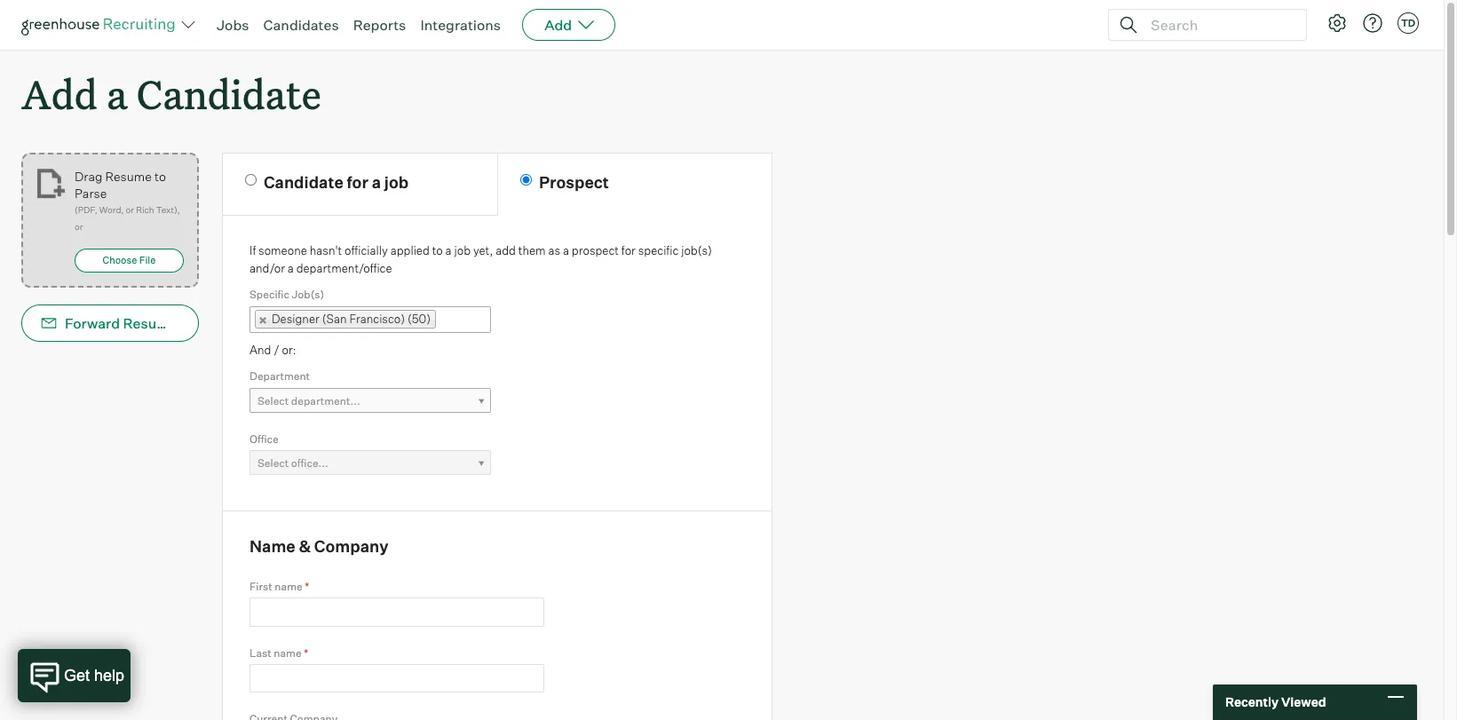 Task type: describe. For each thing, give the bounding box(es) containing it.
greenhouse recruiting image
[[21, 14, 181, 36]]

yet,
[[473, 244, 493, 258]]

department
[[250, 370, 310, 383]]

name
[[250, 537, 295, 556]]

hasn't
[[310, 244, 342, 258]]

job(s)
[[681, 244, 712, 258]]

select office... link
[[250, 450, 491, 476]]

last
[[250, 646, 272, 660]]

resume for drag
[[105, 169, 152, 184]]

designer (san francisco) (50)
[[272, 311, 431, 326]]

recently
[[1226, 695, 1279, 710]]

drag resume to parse (pdf, word, or rich text), or
[[75, 169, 180, 232]]

/
[[274, 343, 279, 357]]

job(s)
[[292, 288, 324, 301]]

td button
[[1398, 12, 1419, 34]]

or:
[[282, 343, 296, 357]]

add a candidate
[[21, 68, 321, 120]]

file
[[139, 254, 156, 267]]

name & company
[[250, 537, 389, 556]]

a left yet,
[[446, 244, 452, 258]]

parse
[[75, 186, 107, 201]]

department...
[[291, 394, 360, 407]]

a down someone
[[288, 261, 294, 275]]

them
[[519, 244, 546, 258]]

integrations
[[420, 16, 501, 34]]

and / or:
[[250, 343, 296, 357]]

specific job(s)
[[250, 288, 324, 301]]

add
[[496, 244, 516, 258]]

prospect
[[539, 172, 609, 192]]

add for add
[[545, 16, 572, 34]]

a right as
[[563, 244, 569, 258]]

candidate for a job
[[264, 172, 409, 192]]

configure image
[[1327, 12, 1348, 34]]

(pdf,
[[75, 204, 97, 215]]

first
[[250, 580, 272, 593]]

select for select department...
[[258, 394, 289, 407]]

drag
[[75, 169, 103, 184]]

0 horizontal spatial job
[[384, 172, 409, 192]]

applied
[[390, 244, 430, 258]]

1 vertical spatial or
[[75, 221, 83, 232]]

select department...
[[258, 394, 360, 407]]

1 vertical spatial candidate
[[264, 172, 344, 192]]

select for select office...
[[258, 457, 289, 470]]

Search text field
[[1147, 12, 1291, 38]]

add button
[[522, 9, 616, 41]]

&
[[299, 537, 311, 556]]

name for first
[[275, 580, 303, 593]]

* for first name *
[[305, 580, 309, 593]]

job inside if someone hasn't officially applied to a job yet, add them as a prospect for specific job(s) and/or a department/office
[[454, 244, 471, 258]]

choose
[[103, 254, 137, 267]]

for inside if someone hasn't officially applied to a job yet, add them as a prospect for specific job(s) and/or a department/office
[[622, 244, 636, 258]]

a up officially
[[372, 172, 381, 192]]



Task type: locate. For each thing, give the bounding box(es) containing it.
add for add a candidate
[[21, 68, 97, 120]]

1 vertical spatial *
[[304, 646, 308, 660]]

* down &
[[305, 580, 309, 593]]

word,
[[99, 204, 124, 215]]

viewed
[[1282, 695, 1327, 710]]

add
[[545, 16, 572, 34], [21, 68, 97, 120]]

0 vertical spatial for
[[347, 172, 369, 192]]

to right applied
[[432, 244, 443, 258]]

select office...
[[258, 457, 328, 470]]

select down department
[[258, 394, 289, 407]]

resume
[[105, 169, 152, 184], [123, 315, 177, 332]]

name for last
[[274, 646, 302, 660]]

* for last name *
[[304, 646, 308, 660]]

to inside if someone hasn't officially applied to a job yet, add them as a prospect for specific job(s) and/or a department/office
[[432, 244, 443, 258]]

0 horizontal spatial for
[[347, 172, 369, 192]]

1 vertical spatial add
[[21, 68, 97, 120]]

last name *
[[250, 646, 308, 660]]

forward resume via email button
[[21, 305, 240, 342]]

to
[[154, 169, 166, 184], [432, 244, 443, 258]]

0 vertical spatial candidate
[[137, 68, 321, 120]]

td button
[[1394, 9, 1423, 37]]

office...
[[291, 457, 328, 470]]

1 horizontal spatial for
[[622, 244, 636, 258]]

forward
[[65, 315, 120, 332]]

recently viewed
[[1226, 695, 1327, 710]]

job left yet,
[[454, 244, 471, 258]]

td
[[1401, 17, 1416, 29]]

0 vertical spatial resume
[[105, 169, 152, 184]]

select
[[258, 394, 289, 407], [258, 457, 289, 470]]

None text field
[[250, 664, 544, 693]]

to inside drag resume to parse (pdf, word, or rich text), or
[[154, 169, 166, 184]]

or down the (pdf,
[[75, 221, 83, 232]]

office
[[250, 432, 279, 446]]

name
[[275, 580, 303, 593], [274, 646, 302, 660]]

company
[[314, 537, 389, 556]]

1 horizontal spatial add
[[545, 16, 572, 34]]

1 select from the top
[[258, 394, 289, 407]]

someone
[[259, 244, 307, 258]]

jobs
[[217, 16, 249, 34]]

candidate down jobs
[[137, 68, 321, 120]]

to up text),
[[154, 169, 166, 184]]

department/office
[[296, 261, 392, 275]]

resume inside "button"
[[123, 315, 177, 332]]

as
[[548, 244, 561, 258]]

via
[[180, 315, 200, 332]]

reports
[[353, 16, 406, 34]]

candidates link
[[263, 16, 339, 34]]

1 vertical spatial job
[[454, 244, 471, 258]]

name right last
[[274, 646, 302, 660]]

rich
[[136, 204, 154, 215]]

0 vertical spatial add
[[545, 16, 572, 34]]

designer
[[272, 311, 320, 326]]

first name *
[[250, 580, 309, 593]]

resume left via
[[123, 315, 177, 332]]

0 vertical spatial job
[[384, 172, 409, 192]]

forward resume via email
[[65, 315, 240, 332]]

jobs link
[[217, 16, 249, 34]]

1 horizontal spatial or
[[126, 204, 134, 215]]

a
[[107, 68, 127, 120], [372, 172, 381, 192], [446, 244, 452, 258], [563, 244, 569, 258], [288, 261, 294, 275]]

for
[[347, 172, 369, 192], [622, 244, 636, 258]]

reports link
[[353, 16, 406, 34]]

0 vertical spatial select
[[258, 394, 289, 407]]

0 horizontal spatial add
[[21, 68, 97, 120]]

specific
[[250, 288, 289, 301]]

add inside popup button
[[545, 16, 572, 34]]

1 vertical spatial for
[[622, 244, 636, 258]]

prospect
[[572, 244, 619, 258]]

for left specific
[[622, 244, 636, 258]]

or left rich
[[126, 204, 134, 215]]

0 vertical spatial to
[[154, 169, 166, 184]]

select down office
[[258, 457, 289, 470]]

francisco)
[[349, 311, 405, 326]]

job
[[384, 172, 409, 192], [454, 244, 471, 258]]

resume up rich
[[105, 169, 152, 184]]

a down greenhouse recruiting image
[[107, 68, 127, 120]]

1 vertical spatial select
[[258, 457, 289, 470]]

1 horizontal spatial job
[[454, 244, 471, 258]]

name right first
[[275, 580, 303, 593]]

officially
[[345, 244, 388, 258]]

(san
[[322, 311, 347, 326]]

and
[[250, 343, 271, 357]]

if someone hasn't officially applied to a job yet, add them as a prospect for specific job(s) and/or a department/office
[[250, 244, 712, 275]]

2 select from the top
[[258, 457, 289, 470]]

0 vertical spatial name
[[275, 580, 303, 593]]

1 vertical spatial name
[[274, 646, 302, 660]]

resume inside drag resume to parse (pdf, word, or rich text), or
[[105, 169, 152, 184]]

*
[[305, 580, 309, 593], [304, 646, 308, 660]]

None text field
[[436, 308, 484, 331], [250, 598, 544, 627], [436, 308, 484, 331], [250, 598, 544, 627]]

or
[[126, 204, 134, 215], [75, 221, 83, 232]]

if
[[250, 244, 256, 258]]

1 vertical spatial resume
[[123, 315, 177, 332]]

select department... link
[[250, 388, 491, 414]]

email
[[203, 315, 240, 332]]

1 horizontal spatial to
[[432, 244, 443, 258]]

1 vertical spatial to
[[432, 244, 443, 258]]

0 vertical spatial or
[[126, 204, 134, 215]]

0 horizontal spatial to
[[154, 169, 166, 184]]

resume for forward
[[123, 315, 177, 332]]

for up officially
[[347, 172, 369, 192]]

text),
[[156, 204, 180, 215]]

Candidate for a job radio
[[245, 174, 257, 186]]

candidate
[[137, 68, 321, 120], [264, 172, 344, 192]]

Prospect radio
[[520, 174, 532, 186]]

0 vertical spatial *
[[305, 580, 309, 593]]

and/or
[[250, 261, 285, 275]]

job up applied
[[384, 172, 409, 192]]

specific
[[638, 244, 679, 258]]

(50)
[[408, 311, 431, 326]]

candidate right candidate for a job radio
[[264, 172, 344, 192]]

0 horizontal spatial or
[[75, 221, 83, 232]]

candidates
[[263, 16, 339, 34]]

choose file
[[103, 254, 156, 267]]

* right last
[[304, 646, 308, 660]]

integrations link
[[420, 16, 501, 34]]



Task type: vqa. For each thing, say whether or not it's contained in the screenshot.
date for Start Date
no



